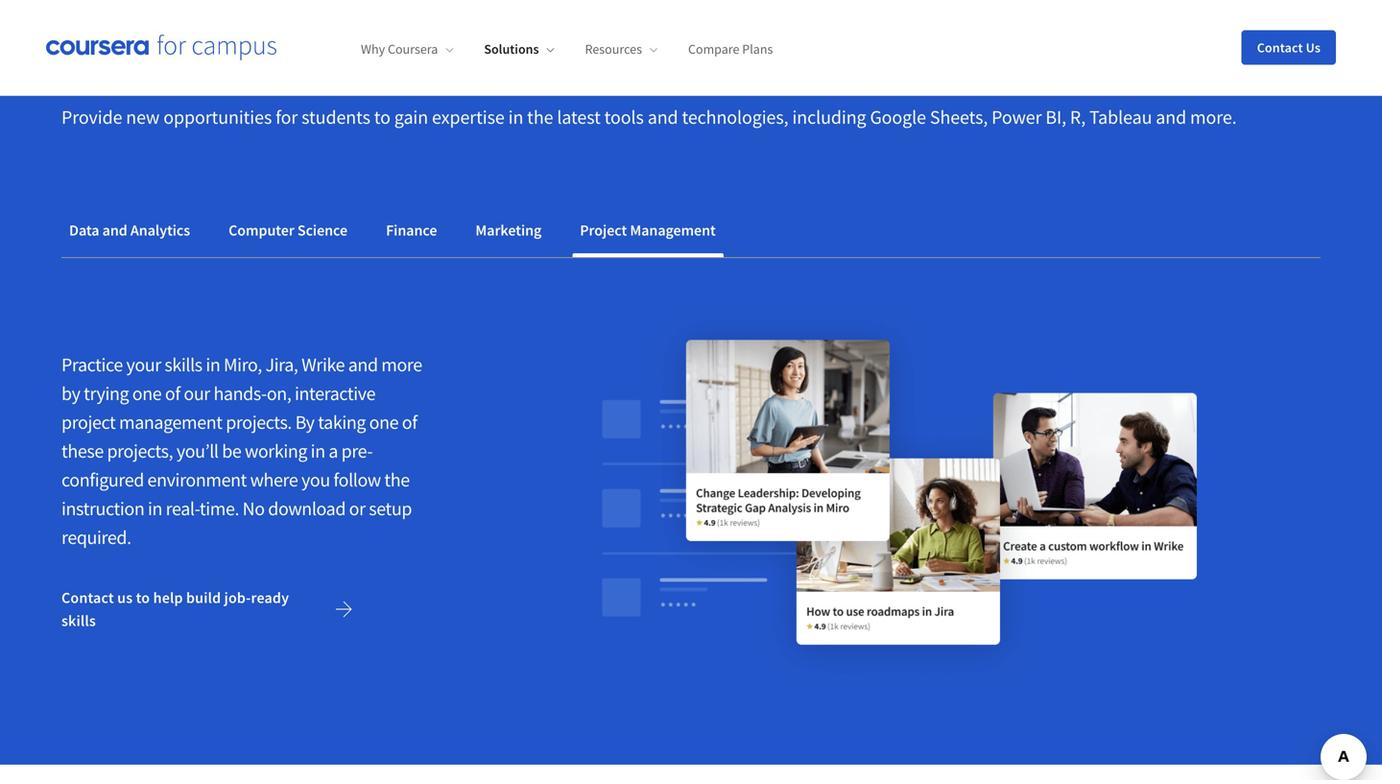 Task type: locate. For each thing, give the bounding box(es) containing it.
1 vertical spatial to
[[136, 589, 150, 608]]

by
[[61, 382, 80, 406]]

skills inside contact us to help build job-ready skills
[[61, 612, 96, 631]]

the
[[527, 105, 553, 129], [384, 468, 410, 492]]

in-
[[762, 0, 810, 32]]

provide
[[61, 105, 122, 129]]

our
[[184, 382, 210, 406]]

0 horizontal spatial one
[[132, 382, 162, 406]]

marketing
[[475, 221, 542, 240]]

demand
[[810, 0, 959, 32]]

help left build
[[153, 589, 183, 608]]

wrike
[[301, 353, 345, 377]]

power
[[992, 105, 1042, 129]]

in
[[508, 105, 523, 129], [206, 353, 220, 377], [311, 439, 325, 463], [148, 497, 162, 521]]

0 vertical spatial help
[[355, 0, 434, 32]]

hands-
[[213, 382, 267, 406]]

skills
[[968, 0, 1059, 32], [164, 353, 202, 377], [61, 612, 96, 631]]

contact inside button
[[1257, 39, 1303, 56]]

2 vertical spatial skills
[[61, 612, 96, 631]]

contact
[[1257, 39, 1303, 56], [61, 589, 114, 608]]

to left gain
[[374, 105, 390, 129]]

0 vertical spatial tools
[[61, 29, 152, 82]]

interactive
[[295, 382, 375, 406]]

2 horizontal spatial skills
[[968, 0, 1059, 32]]

1 horizontal spatial to
[[374, 105, 390, 129]]

0 horizontal spatial students
[[301, 105, 370, 129]]

and left more
[[348, 353, 378, 377]]

where
[[250, 468, 298, 492]]

google
[[870, 105, 926, 129]]

1 horizontal spatial skills
[[164, 353, 202, 377]]

1 vertical spatial students
[[301, 105, 370, 129]]

1 vertical spatial help
[[153, 589, 183, 608]]

setup
[[369, 497, 412, 521]]

1 horizontal spatial help
[[355, 0, 434, 32]]

and right data
[[102, 221, 127, 240]]

projects
[[199, 0, 346, 32]]

contact inside contact us to help build job-ready skills
[[61, 589, 114, 608]]

0 vertical spatial contact
[[1257, 39, 1303, 56]]

a
[[329, 439, 338, 463]]

the left latest
[[527, 105, 553, 129]]

one up pre-
[[369, 410, 398, 434]]

0 horizontal spatial contact
[[61, 589, 114, 608]]

miro,
[[224, 353, 262, 377]]

and
[[648, 105, 678, 129], [1156, 105, 1186, 129], [102, 221, 127, 240], [348, 353, 378, 377]]

skills inside guided projects help students develop in-demand skills across 1,000+ tools
[[968, 0, 1059, 32]]

finance
[[386, 221, 437, 240]]

for
[[276, 105, 298, 129]]

content tabs tab list
[[61, 207, 1321, 257]]

help up why coursera
[[355, 0, 434, 32]]

solutions link
[[484, 41, 554, 58]]

1 vertical spatial the
[[384, 468, 410, 492]]

environment
[[147, 468, 247, 492]]

0 vertical spatial of
[[165, 382, 180, 406]]

1 vertical spatial tools
[[604, 105, 644, 129]]

0 horizontal spatial skills
[[61, 612, 96, 631]]

no
[[243, 497, 265, 521]]

0 vertical spatial skills
[[968, 0, 1059, 32]]

and inside practice your skills in miro, jira, wrike and more by trying one of our hands-on, interactive project management projects. by taking one of these projects, you'll be working in a pre- configured environment where you follow the instruction in real-time. no download or setup required.
[[348, 353, 378, 377]]

one down your
[[132, 382, 162, 406]]

0 horizontal spatial tools
[[61, 29, 152, 82]]

tools right latest
[[604, 105, 644, 129]]

why
[[361, 41, 385, 58]]

tools
[[61, 29, 152, 82], [604, 105, 644, 129]]

0 vertical spatial students
[[443, 0, 600, 32]]

students right for
[[301, 105, 370, 129]]

one
[[132, 382, 162, 406], [369, 410, 398, 434]]

in left miro,
[[206, 353, 220, 377]]

tools up provide
[[61, 29, 152, 82]]

to right us
[[136, 589, 150, 608]]

of
[[165, 382, 180, 406], [402, 410, 417, 434]]

you
[[301, 468, 330, 492]]

projects,
[[107, 439, 173, 463]]

bi,
[[1045, 105, 1066, 129]]

resources
[[585, 41, 642, 58]]

resources link
[[585, 41, 657, 58]]

help inside guided projects help students develop in-demand skills across 1,000+ tools
[[355, 0, 434, 32]]

1 vertical spatial contact
[[61, 589, 114, 608]]

1 horizontal spatial students
[[443, 0, 600, 32]]

management
[[630, 221, 716, 240]]

0 horizontal spatial to
[[136, 589, 150, 608]]

skills inside practice your skills in miro, jira, wrike and more by trying one of our hands-on, interactive project management projects. by taking one of these projects, you'll be working in a pre- configured environment where you follow the instruction in real-time. no download or setup required.
[[164, 353, 202, 377]]

1 horizontal spatial the
[[527, 105, 553, 129]]

and inside button
[[102, 221, 127, 240]]

to
[[374, 105, 390, 129], [136, 589, 150, 608]]

the up setup
[[384, 468, 410, 492]]

of down more
[[402, 410, 417, 434]]

gain
[[394, 105, 428, 129]]

contact us to help build job-ready skills
[[61, 589, 289, 631]]

of left our
[[165, 382, 180, 406]]

you'll
[[176, 439, 218, 463]]

compare plans link
[[688, 41, 773, 58]]

contact for contact us
[[1257, 39, 1303, 56]]

working
[[245, 439, 307, 463]]

0 horizontal spatial the
[[384, 468, 410, 492]]

on,
[[267, 382, 291, 406]]

1 horizontal spatial contact
[[1257, 39, 1303, 56]]

more
[[381, 353, 422, 377]]

1 horizontal spatial of
[[402, 410, 417, 434]]

data
[[69, 221, 99, 240]]

r,
[[1070, 105, 1086, 129]]

1 vertical spatial skills
[[164, 353, 202, 377]]

project
[[580, 221, 627, 240]]

instruction
[[61, 497, 144, 521]]

students up solutions link
[[443, 0, 600, 32]]

your
[[126, 353, 161, 377]]

0 horizontal spatial help
[[153, 589, 183, 608]]

1 horizontal spatial one
[[369, 410, 398, 434]]



Task type: describe. For each thing, give the bounding box(es) containing it.
1 vertical spatial of
[[402, 410, 417, 434]]

solutions
[[484, 41, 539, 58]]

1,000+
[[1192, 0, 1311, 32]]

trying
[[84, 382, 129, 406]]

project management
[[580, 221, 716, 240]]

tools inside guided projects help students develop in-demand skills across 1,000+ tools
[[61, 29, 152, 82]]

compare plans
[[688, 41, 773, 58]]

compare
[[688, 41, 739, 58]]

new
[[126, 105, 160, 129]]

data and analytics button
[[61, 207, 198, 254]]

and left more.
[[1156, 105, 1186, 129]]

job-
[[224, 589, 251, 608]]

in left a
[[311, 439, 325, 463]]

analytics
[[130, 221, 190, 240]]

practice your skills in miro, jira, wrike and more by trying one of our hands-on, interactive project management projects. by taking one of these projects, you'll be working in a pre- configured environment where you follow the instruction in real-time. no download or setup required.
[[61, 353, 422, 550]]

in right expertise
[[508, 105, 523, 129]]

why coursera
[[361, 41, 438, 58]]

guided
[[61, 0, 191, 32]]

us
[[1306, 39, 1321, 56]]

finance button
[[378, 207, 445, 254]]

0 horizontal spatial of
[[165, 382, 180, 406]]

sheets,
[[930, 105, 988, 129]]

data and analytics
[[69, 221, 190, 240]]

0 vertical spatial to
[[374, 105, 390, 129]]

taking
[[318, 410, 366, 434]]

to inside contact us to help build job-ready skills
[[136, 589, 150, 608]]

coursera
[[388, 41, 438, 58]]

project management button
[[572, 207, 723, 254]]

help inside contact us to help build job-ready skills
[[153, 589, 183, 608]]

skills for demand
[[968, 0, 1059, 32]]

tableau
[[1089, 105, 1152, 129]]

why coursera link
[[361, 41, 453, 58]]

contact for contact us to help build job-ready skills
[[61, 589, 114, 608]]

across
[[1068, 0, 1183, 32]]

in left real-
[[148, 497, 162, 521]]

provide new opportunities for students to gain expertise in the latest tools and technologies, including google sheets, power bi, r, tableau and more.
[[61, 105, 1237, 129]]

us
[[117, 589, 133, 608]]

ready
[[251, 589, 289, 608]]

practice
[[61, 353, 123, 377]]

0 vertical spatial the
[[527, 105, 553, 129]]

real-
[[166, 497, 200, 521]]

skills for ready
[[61, 612, 96, 631]]

including
[[792, 105, 866, 129]]

1 vertical spatial one
[[369, 410, 398, 434]]

build
[[186, 589, 221, 608]]

projects.
[[226, 410, 292, 434]]

expertise
[[432, 105, 505, 129]]

latest
[[557, 105, 601, 129]]

or
[[349, 497, 365, 521]]

computer
[[229, 221, 294, 240]]

contact us button
[[1242, 30, 1336, 65]]

contact us
[[1257, 39, 1321, 56]]

jira,
[[265, 353, 298, 377]]

0 vertical spatial one
[[132, 382, 162, 406]]

marketing button
[[468, 207, 549, 254]]

science
[[297, 221, 347, 240]]

and left technologies, at the top of page
[[648, 105, 678, 129]]

required.
[[61, 526, 131, 550]]

time.
[[200, 497, 239, 521]]

these
[[61, 439, 104, 463]]

guided projects help students develop in-demand skills across 1,000+ tools
[[61, 0, 1311, 82]]

management
[[119, 410, 222, 434]]

students inside guided projects help students develop in-demand skills across 1,000+ tools
[[443, 0, 600, 32]]

coursera for campus image
[[46, 34, 276, 61]]

configured
[[61, 468, 144, 492]]

computer science
[[229, 221, 347, 240]]

project
[[61, 410, 116, 434]]

the inside practice your skills in miro, jira, wrike and more by trying one of our hands-on, interactive project management projects. by taking one of these projects, you'll be working in a pre- configured environment where you follow the instruction in real-time. no download or setup required.
[[384, 468, 410, 492]]

download
[[268, 497, 346, 521]]

1 horizontal spatial tools
[[604, 105, 644, 129]]

follow
[[333, 468, 381, 492]]

technologies,
[[682, 105, 788, 129]]

computer science button
[[221, 207, 355, 254]]

opportunities
[[163, 105, 272, 129]]

contact us to help build job-ready skills link
[[61, 575, 369, 644]]

pre-
[[341, 439, 373, 463]]

project management course image image
[[525, 304, 1275, 688]]

more.
[[1190, 105, 1237, 129]]

be
[[222, 439, 241, 463]]

by
[[295, 410, 314, 434]]

develop
[[608, 0, 753, 32]]

plans
[[742, 41, 773, 58]]



Task type: vqa. For each thing, say whether or not it's contained in the screenshot.
Marketing
yes



